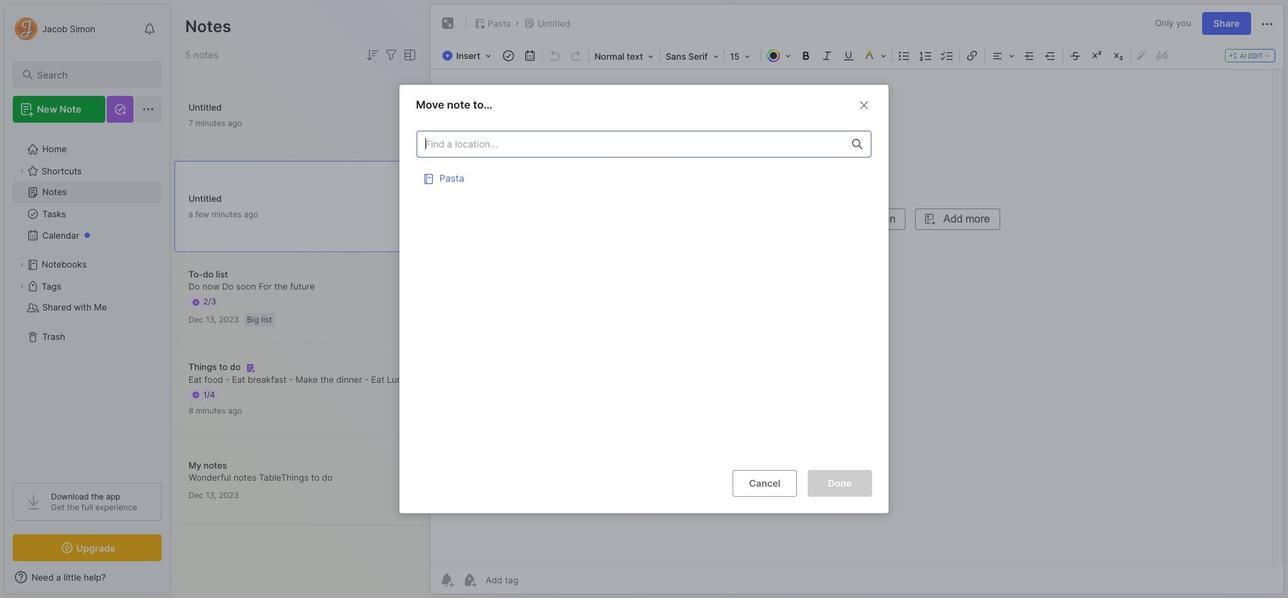 Task type: vqa. For each thing, say whether or not it's contained in the screenshot.
cell in Find a location field
yes



Task type: describe. For each thing, give the bounding box(es) containing it.
Find a location field
[[410, 124, 879, 460]]

bold image
[[797, 46, 816, 65]]

Find a location… text field
[[418, 133, 845, 155]]

cell inside find a location "field"
[[417, 164, 872, 191]]

Search text field
[[37, 68, 150, 81]]

tree inside main element
[[5, 131, 170, 471]]

strikethrough image
[[1067, 46, 1086, 65]]

expand notebooks image
[[17, 261, 26, 269]]

highlight image
[[860, 46, 891, 65]]

outdent image
[[1042, 46, 1061, 65]]

add a reminder image
[[439, 573, 455, 589]]

note window element
[[430, 4, 1285, 595]]

italic image
[[818, 46, 837, 65]]

alignment image
[[987, 46, 1019, 65]]

calendar event image
[[521, 46, 540, 65]]

superscript image
[[1088, 46, 1107, 65]]

underline image
[[840, 46, 859, 65]]

expand tags image
[[17, 283, 26, 291]]

add tag image
[[462, 573, 478, 589]]

numbered list image
[[917, 46, 936, 65]]

insert link image
[[963, 46, 982, 65]]

indent image
[[1020, 46, 1039, 65]]

Note Editor text field
[[431, 69, 1284, 567]]



Task type: locate. For each thing, give the bounding box(es) containing it.
cell
[[417, 164, 872, 191]]

bulleted list image
[[896, 46, 914, 65]]

checklist image
[[939, 46, 957, 65]]

insert image
[[439, 47, 498, 64]]

close image
[[857, 97, 873, 113]]

subscript image
[[1110, 46, 1129, 65]]

none search field inside main element
[[37, 66, 150, 83]]

font family image
[[662, 47, 723, 64]]

font color image
[[763, 46, 796, 65]]

heading level image
[[591, 47, 659, 64]]

task image
[[500, 46, 518, 65]]

main element
[[0, 0, 175, 599]]

tree
[[5, 131, 170, 471]]

None search field
[[37, 66, 150, 83]]

expand note image
[[440, 15, 456, 32]]

font size image
[[726, 47, 760, 64]]



